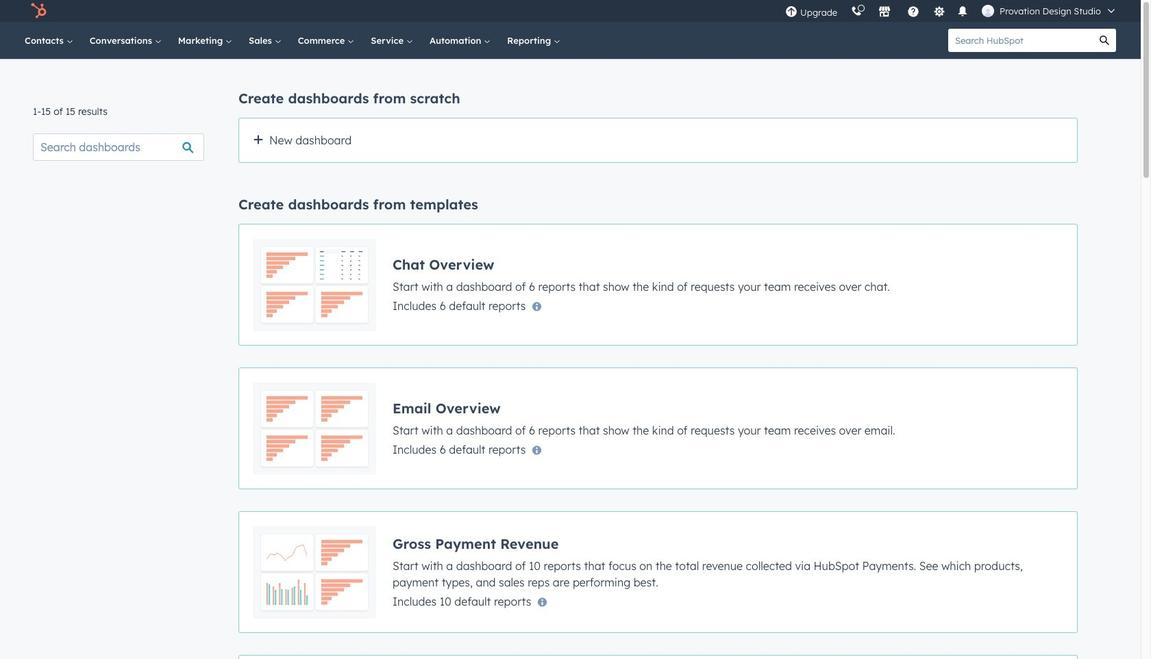 Task type: vqa. For each thing, say whether or not it's contained in the screenshot.
James Peterson image on the right top
yes



Task type: locate. For each thing, give the bounding box(es) containing it.
None checkbox
[[238, 118, 1078, 163], [238, 368, 1078, 490], [238, 512, 1078, 634], [238, 118, 1078, 163]]

email overview image
[[253, 382, 376, 476]]

None checkbox
[[238, 224, 1078, 346], [238, 656, 1078, 660], [238, 656, 1078, 660]]

menu
[[778, 0, 1124, 22]]

none checkbox email overview
[[238, 368, 1078, 490]]

chat overview image
[[253, 238, 376, 332]]

Search search field
[[33, 134, 204, 161]]

james peterson image
[[982, 5, 994, 17]]

marketplaces image
[[878, 6, 891, 18]]

none checkbox the chat overview
[[238, 224, 1078, 346]]



Task type: describe. For each thing, give the bounding box(es) containing it.
Search HubSpot search field
[[948, 29, 1093, 52]]

gross payment revenue image
[[253, 526, 376, 619]]

none checkbox gross payment revenue
[[238, 512, 1078, 634]]



